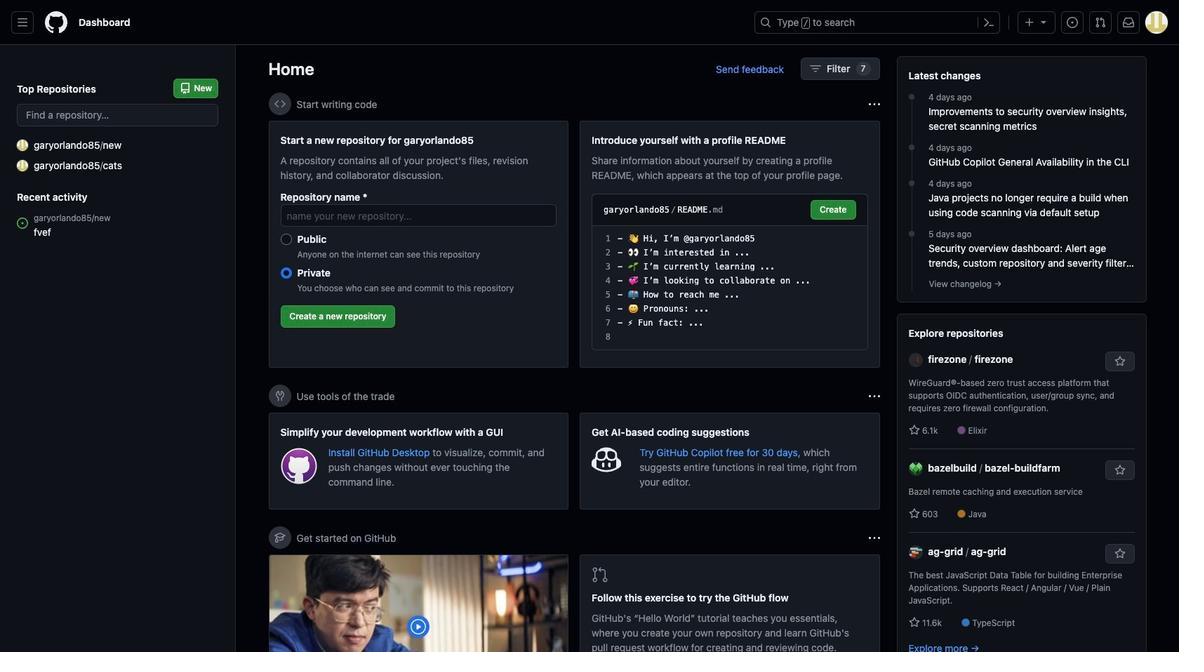 Task type: vqa. For each thing, say whether or not it's contained in the screenshot.
Star this repository icon corresponding to @BAZELBUILD PROFILE Image
yes



Task type: locate. For each thing, give the bounding box(es) containing it.
what is github? element
[[269, 555, 569, 652]]

issue opened image
[[1068, 17, 1079, 28]]

1 vertical spatial dot fill image
[[907, 142, 918, 153]]

1 vertical spatial star this repository image
[[1115, 549, 1126, 560]]

1 vertical spatial star image
[[909, 508, 920, 520]]

plus image
[[1025, 17, 1036, 28]]

name your new repository... text field
[[281, 204, 557, 227]]

none submit inside introduce yourself with a profile readme element
[[811, 200, 856, 220]]

what is github? image
[[269, 556, 568, 652]]

homepage image
[[45, 11, 67, 34]]

simplify your development workflow with a gui element
[[269, 413, 569, 510]]

star image for @firezone profile image
[[909, 425, 920, 436]]

@bazelbuild profile image
[[909, 462, 923, 476]]

None radio
[[281, 234, 292, 245], [281, 268, 292, 279], [281, 234, 292, 245], [281, 268, 292, 279]]

why am i seeing this? image
[[869, 99, 880, 110]]

why am i seeing this? image
[[869, 391, 880, 402], [869, 533, 880, 544]]

0 vertical spatial dot fill image
[[907, 91, 918, 103]]

why am i seeing this? image for try the github flow element
[[869, 533, 880, 544]]

star image for @bazelbuild profile image
[[909, 508, 920, 520]]

0 vertical spatial star this repository image
[[1115, 465, 1126, 476]]

star this repository image
[[1115, 465, 1126, 476], [1115, 549, 1126, 560]]

star image up @bazelbuild profile image
[[909, 425, 920, 436]]

None submit
[[811, 200, 856, 220]]

star image
[[909, 425, 920, 436], [909, 508, 920, 520]]

1 why am i seeing this? image from the top
[[869, 391, 880, 402]]

dot fill image
[[907, 91, 918, 103], [907, 142, 918, 153], [907, 178, 918, 189]]

open issue image
[[17, 218, 28, 229]]

start a new repository element
[[269, 121, 569, 368]]

0 vertical spatial star image
[[909, 425, 920, 436]]

1 vertical spatial why am i seeing this? image
[[869, 533, 880, 544]]

2 star image from the top
[[909, 508, 920, 520]]

0 vertical spatial why am i seeing this? image
[[869, 391, 880, 402]]

2 vertical spatial dot fill image
[[907, 178, 918, 189]]

1 star this repository image from the top
[[1115, 465, 1126, 476]]

star image up @ag-grid profile image
[[909, 508, 920, 520]]

3 dot fill image from the top
[[907, 178, 918, 189]]

Find a repository… text field
[[17, 104, 218, 126]]

explore repositories navigation
[[897, 314, 1147, 652]]

2 why am i seeing this? image from the top
[[869, 533, 880, 544]]

@ag-grid profile image
[[909, 546, 923, 560]]

1 star image from the top
[[909, 425, 920, 436]]

2 star this repository image from the top
[[1115, 549, 1126, 560]]

Top Repositories search field
[[17, 104, 218, 126]]

try the github flow element
[[580, 555, 880, 652]]

introduce yourself with a profile readme element
[[580, 121, 880, 368]]



Task type: describe. For each thing, give the bounding box(es) containing it.
star this repository image
[[1115, 356, 1126, 367]]

get ai-based coding suggestions element
[[580, 413, 880, 510]]

notifications image
[[1124, 17, 1135, 28]]

cats image
[[17, 160, 28, 171]]

mortar board image
[[274, 532, 285, 544]]

dot fill image
[[907, 228, 918, 239]]

@firezone profile image
[[909, 353, 923, 368]]

star image
[[909, 617, 920, 629]]

filter image
[[810, 63, 822, 74]]

star this repository image for @ag-grid profile image
[[1115, 549, 1126, 560]]

triangle down image
[[1039, 16, 1050, 27]]

command palette image
[[984, 17, 995, 28]]

1 dot fill image from the top
[[907, 91, 918, 103]]

git pull request image
[[592, 567, 609, 584]]

github desktop image
[[281, 448, 317, 485]]

code image
[[274, 98, 285, 110]]

git pull request image
[[1096, 17, 1107, 28]]

star this repository image for @bazelbuild profile image
[[1115, 465, 1126, 476]]

play image
[[410, 619, 427, 636]]

explore element
[[897, 56, 1147, 652]]

2 dot fill image from the top
[[907, 142, 918, 153]]

new image
[[17, 139, 28, 151]]

tools image
[[274, 390, 285, 402]]

why am i seeing this? image for get ai-based coding suggestions element
[[869, 391, 880, 402]]



